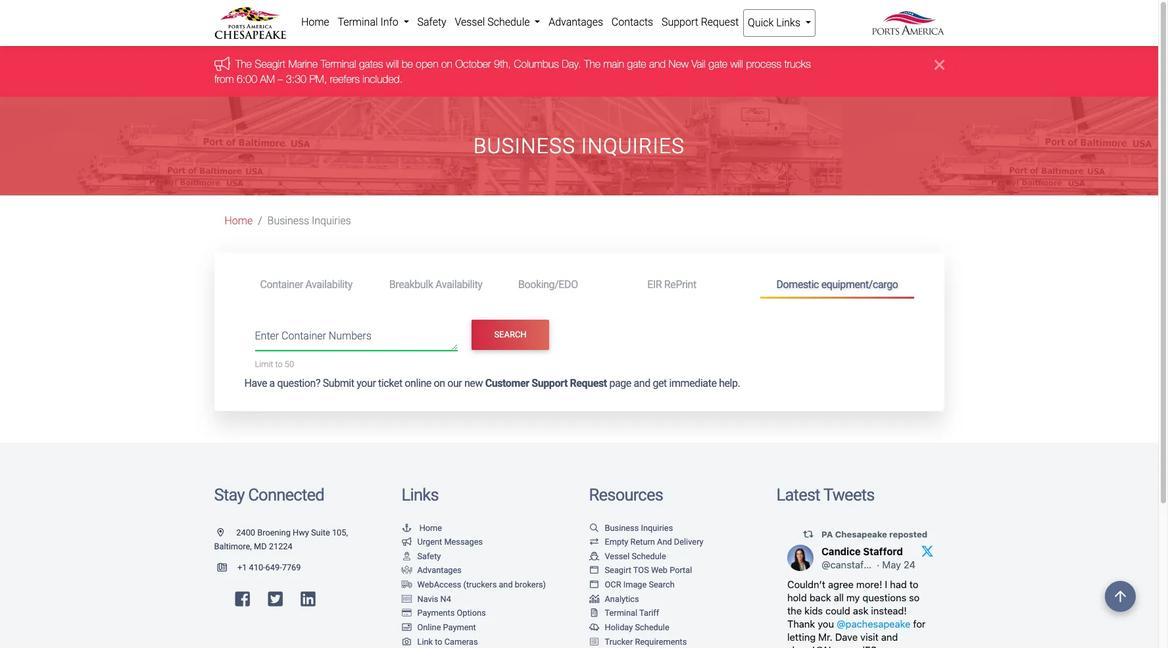 Task type: describe. For each thing, give the bounding box(es) containing it.
105,
[[332, 528, 348, 538]]

container storage image
[[402, 595, 412, 604]]

n4
[[441, 594, 451, 604]]

410-
[[249, 563, 266, 573]]

latest tweets
[[777, 485, 875, 505]]

anchor image
[[402, 524, 412, 533]]

webaccess (truckers and brokers)
[[418, 580, 546, 590]]

limit
[[255, 359, 273, 369]]

seagirt tos web portal
[[605, 566, 693, 576]]

booking/edo
[[519, 278, 578, 291]]

browser image for ocr
[[589, 581, 600, 590]]

1 vertical spatial links
[[402, 485, 439, 505]]

2 will from the left
[[731, 58, 743, 70]]

+1 410-649-7769 link
[[214, 563, 301, 573]]

file invoice image
[[589, 610, 600, 618]]

support request link
[[658, 9, 744, 36]]

map marker alt image
[[218, 529, 234, 537]]

0 vertical spatial advantages
[[549, 16, 604, 28]]

0 horizontal spatial business
[[268, 215, 309, 227]]

1 vertical spatial vessel
[[605, 551, 630, 561]]

1 horizontal spatial seagirt
[[605, 566, 632, 576]]

limit to 50
[[255, 359, 294, 369]]

stay
[[214, 485, 245, 505]]

2400 broening hwy suite 105, baltimore, md 21224
[[214, 528, 348, 552]]

support request
[[662, 16, 739, 28]]

credit card front image
[[402, 624, 412, 632]]

credit card image
[[402, 610, 412, 618]]

connected
[[248, 485, 324, 505]]

terminal info link
[[334, 9, 413, 36]]

truck container image
[[402, 581, 412, 590]]

home for the left the home link
[[225, 215, 253, 227]]

search button
[[472, 320, 549, 350]]

0 vertical spatial container
[[260, 278, 303, 291]]

2 the from the left
[[584, 58, 601, 70]]

analytics
[[605, 594, 640, 604]]

1 horizontal spatial vessel schedule
[[605, 551, 667, 561]]

get
[[653, 377, 667, 390]]

payments
[[418, 608, 455, 618]]

pm,
[[309, 73, 327, 85]]

trucker requirements
[[605, 637, 687, 647]]

camera image
[[402, 638, 412, 647]]

domestic
[[777, 278, 820, 291]]

ship image
[[589, 553, 600, 561]]

0 horizontal spatial home link
[[225, 215, 253, 227]]

contacts
[[612, 16, 654, 28]]

availability for container availability
[[306, 278, 353, 291]]

have
[[245, 377, 267, 390]]

go to top image
[[1106, 581, 1137, 612]]

seagirt tos web portal link
[[589, 566, 693, 576]]

2 vertical spatial inquiries
[[641, 523, 673, 533]]

1 vertical spatial business inquiries
[[268, 215, 351, 227]]

schedule for bells icon
[[635, 623, 670, 632]]

bullhorn image inside the seagirt marine terminal gates will be open on october 9th, columbus day. the main gate and new vail gate will process trucks from 6:00 am – 3:30 pm, reefers included. alert
[[214, 56, 235, 71]]

tweets
[[824, 485, 875, 505]]

quick links link
[[744, 9, 816, 37]]

home link for 'terminal info' link
[[297, 9, 334, 36]]

online payment link
[[402, 623, 476, 632]]

vail
[[692, 58, 706, 70]]

0 horizontal spatial support
[[532, 377, 568, 390]]

terminal inside 'the seagirt marine terminal gates will be open on october 9th, columbus day. the main gate and new vail gate will process trucks from 6:00 am – 3:30 pm, reefers included.'
[[321, 58, 356, 70]]

seagirt inside 'the seagirt marine terminal gates will be open on october 9th, columbus day. the main gate and new vail gate will process trucks from 6:00 am – 3:30 pm, reefers included.'
[[255, 58, 285, 70]]

brokers)
[[515, 580, 546, 590]]

business inquiries link
[[589, 523, 673, 533]]

safety link for the top the "vessel schedule" link
[[413, 9, 451, 36]]

eir reprint link
[[632, 273, 761, 297]]

latest
[[777, 485, 821, 505]]

–
[[278, 73, 283, 85]]

columbus
[[514, 58, 559, 70]]

container availability link
[[245, 273, 374, 297]]

6:00
[[237, 73, 257, 85]]

linkedin image
[[301, 591, 316, 608]]

exchange image
[[589, 539, 600, 547]]

payment
[[443, 623, 476, 632]]

1 gate from the left
[[627, 58, 646, 70]]

breakbulk availability
[[389, 278, 483, 291]]

hwy
[[293, 528, 309, 538]]

broening
[[257, 528, 291, 538]]

reefers
[[330, 73, 360, 85]]

0 horizontal spatial vessel schedule
[[455, 16, 533, 28]]

customer
[[486, 377, 530, 390]]

payments options link
[[402, 608, 486, 618]]

immediate
[[670, 377, 717, 390]]

urgent messages
[[418, 537, 483, 547]]

question?
[[277, 377, 321, 390]]

1 horizontal spatial request
[[701, 16, 739, 28]]

facebook square image
[[235, 591, 250, 608]]

eir reprint
[[648, 278, 697, 291]]

included.
[[363, 73, 403, 85]]

terminal for terminal tariff
[[605, 608, 638, 618]]

terminal for terminal info
[[338, 16, 378, 28]]

1 vertical spatial container
[[282, 330, 326, 342]]

online
[[405, 377, 432, 390]]

online payment
[[418, 623, 476, 632]]

from
[[214, 73, 234, 85]]

home for the home link corresponding to 'terminal info' link
[[301, 16, 330, 28]]

container availability
[[260, 278, 353, 291]]

holiday schedule
[[605, 623, 670, 632]]

your
[[357, 377, 376, 390]]

analytics link
[[589, 594, 640, 604]]

breakbulk availability link
[[374, 273, 503, 297]]

2 vertical spatial business inquiries
[[605, 523, 673, 533]]

process
[[746, 58, 782, 70]]

new
[[465, 377, 483, 390]]

image
[[624, 580, 647, 590]]

webaccess (truckers and brokers) link
[[402, 580, 546, 590]]

empty return and delivery link
[[589, 537, 704, 547]]

booking/edo link
[[503, 273, 632, 297]]

1 vertical spatial search
[[649, 580, 675, 590]]

portal
[[670, 566, 693, 576]]

3:30
[[286, 73, 306, 85]]

2400 broening hwy suite 105, baltimore, md 21224 link
[[214, 528, 348, 552]]

0 vertical spatial business inquiries
[[474, 134, 685, 159]]

2400
[[236, 528, 255, 538]]

2 vertical spatial business
[[605, 523, 639, 533]]

1 vertical spatial request
[[570, 377, 607, 390]]

empty return and delivery
[[605, 537, 704, 547]]

to for 50
[[275, 359, 283, 369]]

browser image for seagirt
[[589, 567, 600, 575]]

open
[[416, 58, 438, 70]]

the seagirt marine terminal gates will be open on october 9th, columbus day. the main gate and new vail gate will process trucks from 6:00 am – 3:30 pm, reefers included. alert
[[0, 46, 1159, 97]]

9th,
[[494, 58, 511, 70]]

day.
[[562, 58, 581, 70]]



Task type: locate. For each thing, give the bounding box(es) containing it.
1 vertical spatial home link
[[225, 215, 253, 227]]

gate right vail
[[709, 58, 728, 70]]

1 vertical spatial safety link
[[402, 551, 441, 561]]

1 vertical spatial advantages link
[[402, 566, 462, 576]]

0 vertical spatial advantages link
[[545, 9, 608, 36]]

am
[[260, 73, 275, 85]]

bullhorn image inside urgent messages link
[[402, 539, 412, 547]]

to left 50
[[275, 359, 283, 369]]

1 horizontal spatial vessel schedule link
[[589, 551, 667, 561]]

vessel
[[455, 16, 485, 28], [605, 551, 630, 561]]

trucks
[[785, 58, 811, 70]]

0 horizontal spatial the
[[235, 58, 252, 70]]

support right the customer
[[532, 377, 568, 390]]

quick links
[[748, 16, 804, 29]]

browser image up analytics image at the bottom of page
[[589, 581, 600, 590]]

and
[[658, 537, 672, 547]]

1 browser image from the top
[[589, 567, 600, 575]]

safety up the open
[[418, 16, 447, 28]]

vessel schedule up the 9th,
[[455, 16, 533, 28]]

0 vertical spatial seagirt
[[255, 58, 285, 70]]

1 horizontal spatial links
[[777, 16, 801, 29]]

home
[[301, 16, 330, 28], [225, 215, 253, 227], [420, 523, 442, 533]]

payments options
[[418, 608, 486, 618]]

0 horizontal spatial bullhorn image
[[214, 56, 235, 71]]

and left new
[[649, 58, 666, 70]]

request left page
[[570, 377, 607, 390]]

1 vertical spatial browser image
[[589, 581, 600, 590]]

1 vertical spatial safety
[[418, 551, 441, 561]]

advantages link up day.
[[545, 9, 608, 36]]

0 horizontal spatial to
[[275, 359, 283, 369]]

safety down urgent
[[418, 551, 441, 561]]

eir
[[648, 278, 662, 291]]

0 horizontal spatial search
[[495, 330, 527, 340]]

domestic equipment/cargo link
[[761, 273, 915, 299]]

bullhorn image up from
[[214, 56, 235, 71]]

and left brokers)
[[499, 580, 513, 590]]

advantages link up "webaccess" at the bottom left of page
[[402, 566, 462, 576]]

be
[[402, 58, 413, 70]]

on right the open
[[441, 58, 452, 70]]

vessel schedule link down empty
[[589, 551, 667, 561]]

1 horizontal spatial will
[[731, 58, 743, 70]]

1 horizontal spatial bullhorn image
[[402, 539, 412, 547]]

navis
[[418, 594, 439, 604]]

0 horizontal spatial vessel
[[455, 16, 485, 28]]

schedule up the 9th,
[[488, 16, 530, 28]]

cameras
[[445, 637, 478, 647]]

seagirt
[[255, 58, 285, 70], [605, 566, 632, 576]]

1 horizontal spatial business
[[474, 134, 576, 159]]

0 vertical spatial on
[[441, 58, 452, 70]]

0 vertical spatial search
[[495, 330, 527, 340]]

vessel down empty
[[605, 551, 630, 561]]

will left process
[[731, 58, 743, 70]]

1 horizontal spatial support
[[662, 16, 699, 28]]

twitter square image
[[268, 591, 283, 608]]

and
[[649, 58, 666, 70], [634, 377, 651, 390], [499, 580, 513, 590]]

advantages link
[[545, 9, 608, 36], [402, 566, 462, 576]]

empty
[[605, 537, 629, 547]]

0 vertical spatial vessel schedule
[[455, 16, 533, 28]]

0 vertical spatial links
[[777, 16, 801, 29]]

0 horizontal spatial advantages link
[[402, 566, 462, 576]]

0 horizontal spatial links
[[402, 485, 439, 505]]

1 will from the left
[[386, 58, 399, 70]]

safety link up the open
[[413, 9, 451, 36]]

1 horizontal spatial advantages link
[[545, 9, 608, 36]]

0 vertical spatial vessel schedule link
[[451, 9, 545, 36]]

0 horizontal spatial will
[[386, 58, 399, 70]]

2 vertical spatial home link
[[402, 523, 442, 533]]

1 horizontal spatial home link
[[297, 9, 334, 36]]

7769
[[282, 563, 301, 573]]

0 vertical spatial home
[[301, 16, 330, 28]]

0 vertical spatial safety link
[[413, 9, 451, 36]]

seagirt up ocr
[[605, 566, 632, 576]]

vessel up october
[[455, 16, 485, 28]]

2 vertical spatial home
[[420, 523, 442, 533]]

1 horizontal spatial vessel
[[605, 551, 630, 561]]

0 horizontal spatial request
[[570, 377, 607, 390]]

request left quick
[[701, 16, 739, 28]]

schedule up seagirt tos web portal
[[632, 551, 667, 561]]

link to cameras link
[[402, 637, 478, 647]]

bullhorn image down 'anchor' icon
[[402, 539, 412, 547]]

+1
[[238, 563, 247, 573]]

main
[[604, 58, 624, 70]]

terminal
[[338, 16, 378, 28], [321, 58, 356, 70], [605, 608, 638, 618]]

1 vertical spatial home
[[225, 215, 253, 227]]

browser image down ship "image"
[[589, 567, 600, 575]]

gates
[[359, 58, 383, 70]]

customer support request link
[[486, 377, 607, 390]]

1 vertical spatial to
[[435, 637, 443, 647]]

on
[[441, 58, 452, 70], [434, 377, 445, 390]]

Enter Container Numbers text field
[[255, 328, 458, 351]]

help.
[[719, 377, 741, 390]]

links
[[777, 16, 801, 29], [402, 485, 439, 505]]

2 horizontal spatial business
[[605, 523, 639, 533]]

browser image inside the ocr image search link
[[589, 581, 600, 590]]

the up the 6:00
[[235, 58, 252, 70]]

enter
[[255, 330, 279, 342]]

suite
[[311, 528, 330, 538]]

search image
[[589, 524, 600, 533]]

tos
[[634, 566, 649, 576]]

holiday schedule link
[[589, 623, 670, 632]]

0 vertical spatial schedule
[[488, 16, 530, 28]]

1 vertical spatial terminal
[[321, 58, 356, 70]]

0 horizontal spatial seagirt
[[255, 58, 285, 70]]

0 vertical spatial safety
[[418, 16, 447, 28]]

search
[[495, 330, 527, 340], [649, 580, 675, 590]]

domestic equipment/cargo
[[777, 278, 899, 291]]

0 horizontal spatial availability
[[306, 278, 353, 291]]

0 vertical spatial support
[[662, 16, 699, 28]]

phone office image
[[218, 564, 238, 572]]

new
[[669, 58, 689, 70]]

seagirt up am
[[255, 58, 285, 70]]

md
[[254, 542, 267, 552]]

21224
[[269, 542, 293, 552]]

0 vertical spatial vessel
[[455, 16, 485, 28]]

0 vertical spatial home link
[[297, 9, 334, 36]]

web
[[652, 566, 668, 576]]

gate right main
[[627, 58, 646, 70]]

0 vertical spatial inquiries
[[582, 134, 685, 159]]

messages
[[445, 537, 483, 547]]

schedule for ship "image"
[[632, 551, 667, 561]]

container up enter
[[260, 278, 303, 291]]

user hard hat image
[[402, 553, 412, 561]]

urgent messages link
[[402, 537, 483, 547]]

1 horizontal spatial gate
[[709, 58, 728, 70]]

advantages up day.
[[549, 16, 604, 28]]

vessel schedule
[[455, 16, 533, 28], [605, 551, 667, 561]]

1 vertical spatial on
[[434, 377, 445, 390]]

1 horizontal spatial home
[[301, 16, 330, 28]]

a
[[270, 377, 275, 390]]

the right day.
[[584, 58, 601, 70]]

0 vertical spatial terminal
[[338, 16, 378, 28]]

0 vertical spatial and
[[649, 58, 666, 70]]

1 availability from the left
[[306, 278, 353, 291]]

safety link
[[413, 9, 451, 36], [402, 551, 441, 561]]

page
[[610, 377, 632, 390]]

2 safety from the top
[[418, 551, 441, 561]]

vessel schedule link up the 9th,
[[451, 9, 545, 36]]

links up 'anchor' icon
[[402, 485, 439, 505]]

0 horizontal spatial home
[[225, 215, 253, 227]]

1 vertical spatial seagirt
[[605, 566, 632, 576]]

1 horizontal spatial advantages
[[549, 16, 604, 28]]

0 horizontal spatial gate
[[627, 58, 646, 70]]

and left get
[[634, 377, 651, 390]]

to right link
[[435, 637, 443, 647]]

info
[[381, 16, 399, 28]]

1 horizontal spatial search
[[649, 580, 675, 590]]

1 vertical spatial advantages
[[418, 566, 462, 576]]

search inside button
[[495, 330, 527, 340]]

1 vertical spatial bullhorn image
[[402, 539, 412, 547]]

0 vertical spatial request
[[701, 16, 739, 28]]

tariff
[[640, 608, 660, 618]]

close image
[[935, 57, 945, 73]]

1 vertical spatial business
[[268, 215, 309, 227]]

support up new
[[662, 16, 699, 28]]

1 vertical spatial schedule
[[632, 551, 667, 561]]

vessel schedule up seagirt tos web portal "link" at the right of the page
[[605, 551, 667, 561]]

schedule down tariff
[[635, 623, 670, 632]]

home link
[[297, 9, 334, 36], [225, 215, 253, 227], [402, 523, 442, 533]]

will left be on the left of the page
[[386, 58, 399, 70]]

webaccess
[[418, 580, 462, 590]]

2 gate from the left
[[709, 58, 728, 70]]

trucker
[[605, 637, 633, 647]]

return
[[631, 537, 655, 547]]

2 vertical spatial terminal
[[605, 608, 638, 618]]

0 vertical spatial business
[[474, 134, 576, 159]]

2 browser image from the top
[[589, 581, 600, 590]]

1 horizontal spatial the
[[584, 58, 601, 70]]

2 horizontal spatial home link
[[402, 523, 442, 533]]

1 horizontal spatial to
[[435, 637, 443, 647]]

baltimore,
[[214, 542, 252, 552]]

ocr image search link
[[589, 580, 675, 590]]

bullhorn image
[[214, 56, 235, 71], [402, 539, 412, 547]]

and inside 'the seagirt marine terminal gates will be open on october 9th, columbus day. the main gate and new vail gate will process trucks from 6:00 am – 3:30 pm, reefers included.'
[[649, 58, 666, 70]]

navis n4
[[418, 594, 451, 604]]

ocr
[[605, 580, 622, 590]]

649-
[[266, 563, 282, 573]]

terminal left info
[[338, 16, 378, 28]]

0 vertical spatial browser image
[[589, 567, 600, 575]]

1 the from the left
[[235, 58, 252, 70]]

safety link down urgent
[[402, 551, 441, 561]]

equipment/cargo
[[822, 278, 899, 291]]

0 horizontal spatial vessel schedule link
[[451, 9, 545, 36]]

0 vertical spatial bullhorn image
[[214, 56, 235, 71]]

link
[[418, 637, 433, 647]]

1 vertical spatial vessel schedule
[[605, 551, 667, 561]]

vessel schedule link
[[451, 9, 545, 36], [589, 551, 667, 561]]

to
[[275, 359, 283, 369], [435, 637, 443, 647]]

1 vertical spatial and
[[634, 377, 651, 390]]

browser image
[[589, 567, 600, 575], [589, 581, 600, 590]]

hand receiving image
[[402, 567, 412, 575]]

search up the customer
[[495, 330, 527, 340]]

contacts link
[[608, 9, 658, 36]]

1 vertical spatial inquiries
[[312, 215, 351, 227]]

advantages up "webaccess" at the bottom left of page
[[418, 566, 462, 576]]

business
[[474, 134, 576, 159], [268, 215, 309, 227], [605, 523, 639, 533]]

1 vertical spatial support
[[532, 377, 568, 390]]

our
[[448, 377, 462, 390]]

submit
[[323, 377, 355, 390]]

enter container numbers
[[255, 330, 372, 342]]

list alt image
[[589, 638, 600, 647]]

schedule
[[488, 16, 530, 28], [632, 551, 667, 561], [635, 623, 670, 632]]

analytics image
[[589, 595, 600, 604]]

1 safety from the top
[[418, 16, 447, 28]]

availability right the breakbulk on the left top of page
[[436, 278, 483, 291]]

browser image inside seagirt tos web portal "link"
[[589, 567, 600, 575]]

links right quick
[[777, 16, 801, 29]]

2 horizontal spatial home
[[420, 523, 442, 533]]

0 vertical spatial to
[[275, 359, 283, 369]]

on inside 'the seagirt marine terminal gates will be open on october 9th, columbus day. the main gate and new vail gate will process trucks from 6:00 am – 3:30 pm, reefers included.'
[[441, 58, 452, 70]]

terminal up reefers
[[321, 58, 356, 70]]

0 horizontal spatial advantages
[[418, 566, 462, 576]]

availability up "enter container numbers"
[[306, 278, 353, 291]]

container up 50
[[282, 330, 326, 342]]

reprint
[[665, 278, 697, 291]]

ocr image search
[[605, 580, 675, 590]]

online
[[418, 623, 441, 632]]

october
[[455, 58, 491, 70]]

the seagirt marine terminal gates will be open on october 9th, columbus day. the main gate and new vail gate will process trucks from 6:00 am – 3:30 pm, reefers included. link
[[214, 58, 811, 85]]

the seagirt marine terminal gates will be open on october 9th, columbus day. the main gate and new vail gate will process trucks from 6:00 am – 3:30 pm, reefers included.
[[214, 58, 811, 85]]

support
[[662, 16, 699, 28], [532, 377, 568, 390]]

2 availability from the left
[[436, 278, 483, 291]]

2 vertical spatial and
[[499, 580, 513, 590]]

home inside the home link
[[301, 16, 330, 28]]

have a question? submit your ticket online on our new customer support request page and get immediate help.
[[245, 377, 741, 390]]

stay connected
[[214, 485, 324, 505]]

search down web
[[649, 580, 675, 590]]

quick
[[748, 16, 774, 29]]

safety link for bottommost advantages link
[[402, 551, 441, 561]]

bells image
[[589, 624, 600, 632]]

1 horizontal spatial availability
[[436, 278, 483, 291]]

to for cameras
[[435, 637, 443, 647]]

terminal down 'analytics'
[[605, 608, 638, 618]]

breakbulk
[[389, 278, 433, 291]]

home link for urgent messages link
[[402, 523, 442, 533]]

on left the 'our'
[[434, 377, 445, 390]]

1 vertical spatial vessel schedule link
[[589, 551, 667, 561]]

ticket
[[378, 377, 403, 390]]

availability for breakbulk availability
[[436, 278, 483, 291]]

2 vertical spatial schedule
[[635, 623, 670, 632]]

trucker requirements link
[[589, 637, 687, 647]]



Task type: vqa. For each thing, say whether or not it's contained in the screenshot.
bottommost Home link
yes



